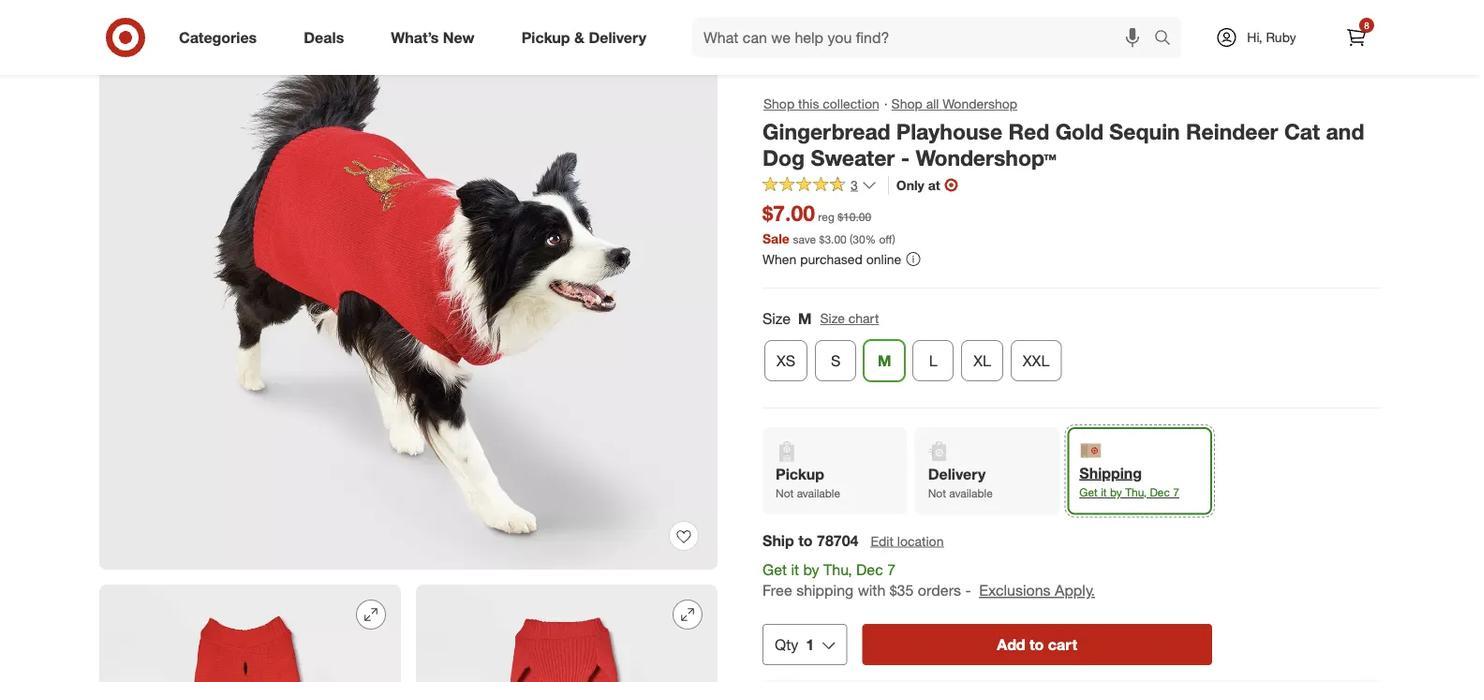 Task type: vqa. For each thing, say whether or not it's contained in the screenshot.
18 associated with 12-18 Months : Baby Gifts Target / Baby / 12-18 Months : Baby Gifts (116)
no



Task type: locate. For each thing, give the bounding box(es) containing it.
1 horizontal spatial m
[[878, 352, 892, 370]]

gingerbread playhouse red gold sequin reindeer cat and dog sweater - wondershop™, 1 of 5 image
[[99, 0, 718, 570]]

0 horizontal spatial get
[[763, 560, 787, 578]]

s
[[831, 352, 841, 370]]

pickup left &
[[522, 28, 570, 46]]

0 horizontal spatial not
[[776, 487, 794, 501]]

0 horizontal spatial pickup
[[522, 28, 570, 46]]

0 vertical spatial m
[[798, 309, 812, 327]]

to right add
[[1030, 635, 1044, 654]]

7
[[1174, 486, 1180, 500], [888, 560, 896, 578]]

0 horizontal spatial available
[[797, 487, 841, 501]]

xl link
[[962, 340, 1003, 382]]

get inside the shipping get it by thu, dec 7
[[1080, 486, 1098, 500]]

1 vertical spatial by
[[804, 560, 820, 578]]

it down shipping on the bottom of the page
[[1101, 486, 1107, 500]]

edit
[[871, 533, 894, 549]]

size left chart
[[820, 310, 845, 327]]

1 horizontal spatial available
[[950, 487, 993, 501]]

l
[[929, 352, 938, 370]]

30
[[853, 232, 866, 246]]

8 link
[[1336, 17, 1378, 58]]

to inside button
[[1030, 635, 1044, 654]]

0 vertical spatial pickup
[[522, 28, 570, 46]]

delivery inside delivery not available
[[928, 465, 986, 483]]

to for ship
[[799, 531, 813, 549]]

add to cart button
[[862, 624, 1213, 665]]

- up only
[[901, 145, 910, 171]]

1 vertical spatial -
[[966, 582, 971, 600]]

1 vertical spatial delivery
[[928, 465, 986, 483]]

shop
[[764, 96, 795, 112], [892, 96, 923, 112]]

0 vertical spatial 7
[[1174, 486, 1180, 500]]

1 not from the left
[[776, 487, 794, 501]]

get
[[1080, 486, 1098, 500], [763, 560, 787, 578]]

thu, down shipping on the bottom of the page
[[1126, 486, 1147, 500]]

0 horizontal spatial 7
[[888, 560, 896, 578]]

hi, ruby
[[1248, 29, 1297, 45]]

0 horizontal spatial to
[[799, 531, 813, 549]]

)
[[893, 232, 896, 246]]

available inside delivery not available
[[950, 487, 993, 501]]

edit location
[[871, 533, 944, 549]]

not inside delivery not available
[[928, 487, 946, 501]]

shop for shop all wondershop
[[892, 96, 923, 112]]

get up free
[[763, 560, 787, 578]]

$35
[[890, 582, 914, 600]]

wondershop™
[[916, 145, 1057, 171]]

delivery up the location
[[928, 465, 986, 483]]

red
[[1009, 118, 1050, 144]]

dec
[[1150, 486, 1170, 500], [857, 560, 884, 578]]

deals
[[304, 28, 344, 46]]

1 shop from the left
[[764, 96, 795, 112]]

hi,
[[1248, 29, 1263, 45]]

0 vertical spatial to
[[799, 531, 813, 549]]

qty
[[775, 635, 799, 654]]

7 inside the shipping get it by thu, dec 7
[[1174, 486, 1180, 500]]

1 horizontal spatial thu,
[[1126, 486, 1147, 500]]

m
[[798, 309, 812, 327], [878, 352, 892, 370]]

- inside get it by thu, dec 7 free shipping with $35 orders - exclusions apply.
[[966, 582, 971, 600]]

collection
[[823, 96, 880, 112]]

1 vertical spatial to
[[1030, 635, 1044, 654]]

get down shipping on the bottom of the page
[[1080, 486, 1098, 500]]

0 horizontal spatial it
[[791, 560, 799, 578]]

dec inside the shipping get it by thu, dec 7
[[1150, 486, 1170, 500]]

0 vertical spatial dec
[[1150, 486, 1170, 500]]

pickup up ship to 78704
[[776, 465, 825, 483]]

it up free
[[791, 560, 799, 578]]

shop left "all"
[[892, 96, 923, 112]]

m link
[[864, 340, 905, 382]]

0 vertical spatial it
[[1101, 486, 1107, 500]]

What can we help you find? suggestions appear below search field
[[693, 17, 1159, 58]]

not up the location
[[928, 487, 946, 501]]

delivery right &
[[589, 28, 647, 46]]

to right the ship
[[799, 531, 813, 549]]

1 horizontal spatial not
[[928, 487, 946, 501]]

categories
[[179, 28, 257, 46]]

exclusions apply. link
[[979, 582, 1095, 600]]

qty 1
[[775, 635, 815, 654]]

search
[[1146, 30, 1191, 48]]

not for delivery
[[928, 487, 946, 501]]

s link
[[815, 340, 857, 382]]

shop for shop this collection
[[764, 96, 795, 112]]

0 horizontal spatial by
[[804, 560, 820, 578]]

3
[[851, 177, 858, 193]]

dog
[[763, 145, 805, 171]]

1 vertical spatial get
[[763, 560, 787, 578]]

delivery inside pickup & delivery link
[[589, 28, 647, 46]]

1 horizontal spatial pickup
[[776, 465, 825, 483]]

what's
[[391, 28, 439, 46]]

pickup for &
[[522, 28, 570, 46]]

1 horizontal spatial size
[[820, 310, 845, 327]]

0 vertical spatial thu,
[[1126, 486, 1147, 500]]

by up 'shipping'
[[804, 560, 820, 578]]

1 horizontal spatial to
[[1030, 635, 1044, 654]]

when purchased online
[[763, 251, 902, 267]]

thu,
[[1126, 486, 1147, 500], [824, 560, 852, 578]]

1 vertical spatial dec
[[857, 560, 884, 578]]

add
[[997, 635, 1026, 654]]

by
[[1110, 486, 1122, 500], [804, 560, 820, 578]]

size up xs
[[763, 309, 791, 327]]

1 horizontal spatial by
[[1110, 486, 1122, 500]]

with
[[858, 582, 886, 600]]

shipping get it by thu, dec 7
[[1080, 464, 1180, 500]]

not for pickup
[[776, 487, 794, 501]]

cart
[[1048, 635, 1078, 654]]

thu, inside get it by thu, dec 7 free shipping with $35 orders - exclusions apply.
[[824, 560, 852, 578]]

and
[[1326, 118, 1365, 144]]

reindeer
[[1186, 118, 1279, 144]]

0 vertical spatial by
[[1110, 486, 1122, 500]]

1 horizontal spatial dec
[[1150, 486, 1170, 500]]

1 horizontal spatial shop
[[892, 96, 923, 112]]

1 vertical spatial thu,
[[824, 560, 852, 578]]

1 vertical spatial it
[[791, 560, 799, 578]]

ruby
[[1266, 29, 1297, 45]]

it inside get it by thu, dec 7 free shipping with $35 orders - exclusions apply.
[[791, 560, 799, 578]]

1 available from the left
[[797, 487, 841, 501]]

group
[[761, 308, 1381, 389]]

0 horizontal spatial -
[[901, 145, 910, 171]]

0 horizontal spatial shop
[[764, 96, 795, 112]]

available inside "pickup not available"
[[797, 487, 841, 501]]

shop all wondershop
[[892, 96, 1018, 112]]

gingerbread playhouse red gold sequin reindeer cat and dog sweater - wondershop™, 2 of 5 image
[[99, 585, 401, 682]]

0 vertical spatial -
[[901, 145, 910, 171]]

1 horizontal spatial -
[[966, 582, 971, 600]]

available for delivery
[[950, 487, 993, 501]]

1 horizontal spatial delivery
[[928, 465, 986, 483]]

gingerbread playhouse red gold sequin reindeer cat and dog sweater - wondershop™, 3 of 5 image
[[416, 585, 718, 682]]

to
[[799, 531, 813, 549], [1030, 635, 1044, 654]]

m left size chart button
[[798, 309, 812, 327]]

pickup not available
[[776, 465, 841, 501]]

not
[[776, 487, 794, 501], [928, 487, 946, 501]]

reg
[[818, 210, 835, 224]]

- inside gingerbread playhouse red gold sequin reindeer cat and dog sweater - wondershop™
[[901, 145, 910, 171]]

1 vertical spatial 7
[[888, 560, 896, 578]]

xxl
[[1023, 352, 1050, 370]]

3 link
[[763, 176, 877, 197]]

1 vertical spatial m
[[878, 352, 892, 370]]

it
[[1101, 486, 1107, 500], [791, 560, 799, 578]]

location
[[898, 533, 944, 549]]

apply.
[[1055, 582, 1095, 600]]

0 vertical spatial get
[[1080, 486, 1098, 500]]

0 horizontal spatial dec
[[857, 560, 884, 578]]

online
[[867, 251, 902, 267]]

1 horizontal spatial 7
[[1174, 486, 1180, 500]]

by down shipping on the bottom of the page
[[1110, 486, 1122, 500]]

0 horizontal spatial thu,
[[824, 560, 852, 578]]

size inside 'size m size chart'
[[820, 310, 845, 327]]

m down chart
[[878, 352, 892, 370]]

1 horizontal spatial get
[[1080, 486, 1098, 500]]

-
[[901, 145, 910, 171], [966, 582, 971, 600]]

2 not from the left
[[928, 487, 946, 501]]

2 shop from the left
[[892, 96, 923, 112]]

shop left this
[[764, 96, 795, 112]]

8
[[1365, 19, 1370, 31]]

not up the ship
[[776, 487, 794, 501]]

add to cart
[[997, 635, 1078, 654]]

delivery not available
[[928, 465, 993, 501]]

shop inside 'link'
[[764, 96, 795, 112]]

0 horizontal spatial delivery
[[589, 28, 647, 46]]

ship
[[763, 531, 794, 549]]

- right orders
[[966, 582, 971, 600]]

2 available from the left
[[950, 487, 993, 501]]

this
[[798, 96, 819, 112]]

not inside "pickup not available"
[[776, 487, 794, 501]]

xs
[[777, 352, 796, 370]]

pickup inside "pickup not available"
[[776, 465, 825, 483]]

thu, up 'shipping'
[[824, 560, 852, 578]]

orders
[[918, 582, 961, 600]]

size
[[763, 309, 791, 327], [820, 310, 845, 327]]

0 vertical spatial delivery
[[589, 28, 647, 46]]

1 vertical spatial pickup
[[776, 465, 825, 483]]

1 horizontal spatial it
[[1101, 486, 1107, 500]]



Task type: describe. For each thing, give the bounding box(es) containing it.
dec inside get it by thu, dec 7 free shipping with $35 orders - exclusions apply.
[[857, 560, 884, 578]]

new
[[443, 28, 475, 46]]

3.00
[[825, 232, 847, 246]]

$
[[819, 232, 825, 246]]

cat
[[1285, 118, 1320, 144]]

thu, inside the shipping get it by thu, dec 7
[[1126, 486, 1147, 500]]

sale
[[763, 230, 790, 246]]

chart
[[849, 310, 879, 327]]

it inside the shipping get it by thu, dec 7
[[1101, 486, 1107, 500]]

at
[[928, 177, 941, 193]]

$7.00 reg $10.00 sale save $ 3.00 ( 30 % off )
[[763, 200, 896, 246]]

7 inside get it by thu, dec 7 free shipping with $35 orders - exclusions apply.
[[888, 560, 896, 578]]

gold
[[1056, 118, 1104, 144]]

0 horizontal spatial size
[[763, 309, 791, 327]]

gingerbread
[[763, 118, 891, 144]]

sweater
[[811, 145, 895, 171]]

edit location button
[[870, 531, 945, 551]]

pickup & delivery
[[522, 28, 647, 46]]

by inside the shipping get it by thu, dec 7
[[1110, 486, 1122, 500]]

off
[[879, 232, 893, 246]]

%
[[866, 232, 876, 246]]

78704
[[817, 531, 859, 549]]

0 horizontal spatial m
[[798, 309, 812, 327]]

xl
[[974, 352, 991, 370]]

$7.00
[[763, 200, 815, 226]]

gingerbread playhouse red gold sequin reindeer cat and dog sweater - wondershop™
[[763, 118, 1365, 171]]

ship to 78704
[[763, 531, 859, 549]]

purchased
[[800, 251, 863, 267]]

sequin
[[1110, 118, 1180, 144]]

group containing size
[[761, 308, 1381, 389]]

save
[[793, 232, 816, 246]]

what's new
[[391, 28, 475, 46]]

$10.00
[[838, 210, 872, 224]]

xs link
[[765, 340, 808, 382]]

categories link
[[163, 17, 280, 58]]

search button
[[1146, 17, 1191, 62]]

all
[[926, 96, 939, 112]]

m inside m link
[[878, 352, 892, 370]]

only
[[897, 177, 925, 193]]

free
[[763, 582, 793, 600]]

shipping
[[797, 582, 854, 600]]

get it by thu, dec 7 free shipping with $35 orders - exclusions apply.
[[763, 560, 1095, 600]]

deals link
[[288, 17, 368, 58]]

available for pickup
[[797, 487, 841, 501]]

xxl link
[[1011, 340, 1062, 382]]

&
[[574, 28, 585, 46]]

playhouse
[[897, 118, 1003, 144]]

exclusions
[[979, 582, 1051, 600]]

get inside get it by thu, dec 7 free shipping with $35 orders - exclusions apply.
[[763, 560, 787, 578]]

shop this collection link
[[763, 94, 881, 114]]

by inside get it by thu, dec 7 free shipping with $35 orders - exclusions apply.
[[804, 560, 820, 578]]

1
[[806, 635, 815, 654]]

size m size chart
[[763, 309, 879, 327]]

shipping
[[1080, 464, 1142, 482]]

shop this collection
[[764, 96, 880, 112]]

what's new link
[[375, 17, 498, 58]]

when
[[763, 251, 797, 267]]

pickup & delivery link
[[506, 17, 670, 58]]

size chart button
[[820, 308, 880, 329]]

only at
[[897, 177, 941, 193]]

l link
[[913, 340, 954, 382]]

wondershop
[[943, 96, 1018, 112]]

(
[[850, 232, 853, 246]]

pickup for not
[[776, 465, 825, 483]]

to for add
[[1030, 635, 1044, 654]]



